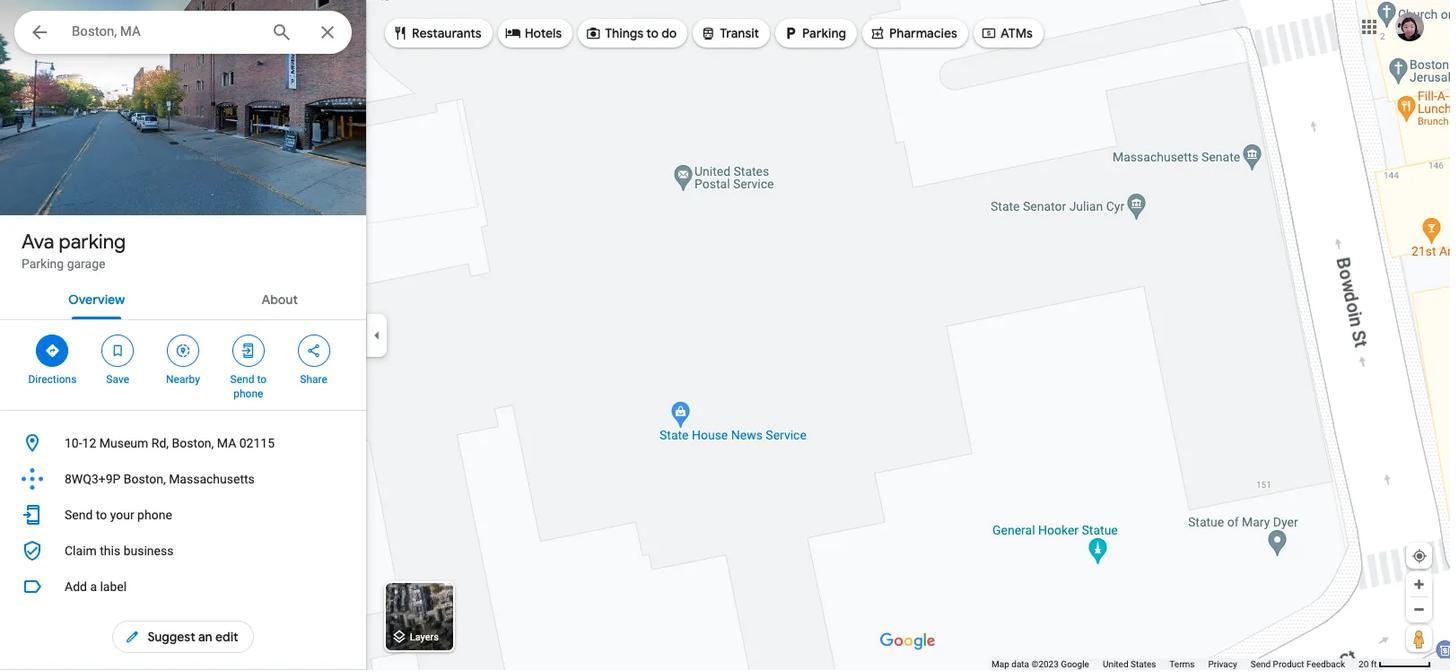 Task type: vqa. For each thing, say whether or not it's contained in the screenshot.


Task type: describe. For each thing, give the bounding box(es) containing it.
ft
[[1371, 660, 1378, 670]]


[[306, 341, 322, 361]]


[[124, 627, 140, 647]]

show street view coverage image
[[1407, 626, 1433, 653]]

information for ava parking region
[[0, 426, 366, 569]]

 pharmacies
[[870, 23, 958, 43]]

museum
[[99, 436, 148, 451]]

restaurants
[[412, 25, 482, 41]]

united states
[[1103, 660, 1157, 670]]

8wq3+9p
[[65, 472, 121, 487]]

 hotels
[[505, 23, 562, 43]]

20 ft
[[1359, 660, 1378, 670]]

this
[[100, 544, 120, 558]]

to for send to your phone
[[96, 508, 107, 522]]

atms
[[1001, 25, 1033, 41]]

to for send to phone
[[257, 373, 267, 386]]


[[29, 20, 50, 45]]

map
[[992, 660, 1010, 670]]

add a label
[[65, 580, 127, 594]]

©2023
[[1032, 660, 1059, 670]]


[[110, 341, 126, 361]]

suggest
[[148, 629, 195, 645]]

product
[[1273, 660, 1305, 670]]

parking
[[59, 230, 126, 255]]

send for send to your phone
[[65, 508, 93, 522]]


[[783, 23, 799, 43]]

ava parking parking garage
[[22, 230, 126, 271]]

parking inside ava parking parking garage
[[22, 257, 64, 271]]

 button
[[14, 11, 65, 57]]

send for send product feedback
[[1251, 660, 1271, 670]]

a
[[90, 580, 97, 594]]

your
[[110, 508, 134, 522]]

about button
[[247, 276, 312, 320]]


[[585, 23, 602, 43]]

states
[[1131, 660, 1157, 670]]

terms button
[[1170, 659, 1195, 671]]

map data ©2023 google
[[992, 660, 1090, 670]]

feedback
[[1307, 660, 1346, 670]]

things
[[605, 25, 644, 41]]

terms
[[1170, 660, 1195, 670]]

none field inside 'boston, ma' field
[[72, 21, 257, 42]]

privacy button
[[1209, 659, 1238, 671]]

 transit
[[700, 23, 760, 43]]

directions
[[28, 373, 77, 386]]

privacy
[[1209, 660, 1238, 670]]

8wq3+9p boston, massachusetts button
[[0, 461, 366, 497]]

edit
[[215, 629, 238, 645]]

send product feedback
[[1251, 660, 1346, 670]]

12
[[82, 436, 96, 451]]


[[240, 341, 257, 361]]

Boston, MA field
[[14, 11, 352, 54]]

boston, inside button
[[124, 472, 166, 487]]

collapse side panel image
[[367, 325, 387, 345]]

pharmacies
[[890, 25, 958, 41]]


[[700, 23, 717, 43]]

nearby
[[166, 373, 200, 386]]

claim
[[65, 544, 97, 558]]

parking inside  parking
[[803, 25, 847, 41]]



Task type: locate. For each thing, give the bounding box(es) containing it.
add a label button
[[0, 569, 366, 605]]

10-12 museum rd, boston, ma 02115
[[65, 436, 275, 451]]

send left the product
[[1251, 660, 1271, 670]]

2 vertical spatial send
[[1251, 660, 1271, 670]]

ma
[[217, 436, 236, 451]]

label
[[100, 580, 127, 594]]

united states button
[[1103, 659, 1157, 671]]

to inside button
[[96, 508, 107, 522]]

boston, right rd,
[[172, 436, 214, 451]]

2 horizontal spatial send
[[1251, 660, 1271, 670]]

0 horizontal spatial parking
[[22, 257, 64, 271]]

send to your phone button
[[0, 497, 366, 533]]

20 ft button
[[1359, 660, 1432, 670]]


[[392, 23, 408, 43]]

layers
[[410, 632, 439, 644]]

tab list inside google maps 'element'
[[0, 276, 366, 320]]

1 vertical spatial send
[[65, 508, 93, 522]]

send inside the send to phone
[[230, 373, 254, 386]]

zoom out image
[[1413, 603, 1426, 617]]

add
[[65, 580, 87, 594]]

an
[[198, 629, 212, 645]]

1 vertical spatial boston,
[[124, 472, 166, 487]]

0 vertical spatial boston,
[[172, 436, 214, 451]]

send down ''
[[230, 373, 254, 386]]

10-
[[65, 436, 82, 451]]

send for send to phone
[[230, 373, 254, 386]]

 restaurants
[[392, 23, 482, 43]]

ava parking main content
[[0, 0, 366, 671]]

parking garage button
[[22, 255, 105, 273]]

02115
[[239, 436, 275, 451]]

1 vertical spatial phone
[[137, 508, 172, 522]]

to left share
[[257, 373, 267, 386]]

parking right 
[[803, 25, 847, 41]]

united
[[1103, 660, 1129, 670]]

to left do
[[647, 25, 659, 41]]

send to phone
[[230, 373, 267, 400]]

1 horizontal spatial to
[[257, 373, 267, 386]]

photo of ava parking image
[[0, 0, 366, 215]]

20
[[1359, 660, 1369, 670]]

data
[[1012, 660, 1030, 670]]

about
[[262, 292, 298, 308]]

 atms
[[981, 23, 1033, 43]]

0 horizontal spatial send
[[65, 508, 93, 522]]

send up claim
[[65, 508, 93, 522]]

to left your
[[96, 508, 107, 522]]

to
[[647, 25, 659, 41], [257, 373, 267, 386], [96, 508, 107, 522]]

claim this business
[[65, 544, 174, 558]]


[[44, 341, 60, 361]]

actions for ava parking region
[[0, 320, 366, 410]]

overview
[[68, 292, 125, 308]]

send
[[230, 373, 254, 386], [65, 508, 93, 522], [1251, 660, 1271, 670]]

google account: michele murakami  
(michele.murakami@adept.ai) image
[[1396, 12, 1425, 41]]

None field
[[72, 21, 257, 42]]

google maps element
[[0, 0, 1451, 671]]

boston, inside button
[[172, 436, 214, 451]]

1 vertical spatial to
[[257, 373, 267, 386]]

0 horizontal spatial to
[[96, 508, 107, 522]]

 parking
[[783, 23, 847, 43]]

0 vertical spatial parking
[[803, 25, 847, 41]]

rd,
[[152, 436, 169, 451]]

boston, down rd,
[[124, 472, 166, 487]]

0 horizontal spatial phone
[[137, 508, 172, 522]]

8wq3+9p boston, massachusetts
[[65, 472, 255, 487]]

phone
[[234, 388, 263, 400], [137, 508, 172, 522]]

0 horizontal spatial boston,
[[124, 472, 166, 487]]

transit
[[720, 25, 760, 41]]

to inside  things to do
[[647, 25, 659, 41]]


[[505, 23, 521, 43]]

google
[[1061, 660, 1090, 670]]

 suggest an edit
[[124, 627, 238, 647]]

phone right your
[[137, 508, 172, 522]]

0 vertical spatial send
[[230, 373, 254, 386]]

footer containing map data ©2023 google
[[992, 659, 1359, 671]]

2 vertical spatial to
[[96, 508, 107, 522]]

footer inside google maps 'element'
[[992, 659, 1359, 671]]

do
[[662, 25, 677, 41]]

business
[[124, 544, 174, 558]]

parking down the ava
[[22, 257, 64, 271]]

1 vertical spatial parking
[[22, 257, 64, 271]]


[[870, 23, 886, 43]]

phone inside the send to phone
[[234, 388, 263, 400]]

send to your phone
[[65, 508, 172, 522]]

boston,
[[172, 436, 214, 451], [124, 472, 166, 487]]

2 horizontal spatial to
[[647, 25, 659, 41]]

send product feedback button
[[1251, 659, 1346, 671]]

show your location image
[[1412, 549, 1428, 565]]

1 horizontal spatial send
[[230, 373, 254, 386]]

 search field
[[14, 11, 352, 57]]


[[175, 341, 191, 361]]

massachusetts
[[169, 472, 255, 487]]

share
[[300, 373, 328, 386]]

 things to do
[[585, 23, 677, 43]]

to inside the send to phone
[[257, 373, 267, 386]]

phone down ''
[[234, 388, 263, 400]]

10-12 museum rd, boston, ma 02115 button
[[0, 426, 366, 461]]


[[981, 23, 997, 43]]

1 horizontal spatial boston,
[[172, 436, 214, 451]]

parking
[[803, 25, 847, 41], [22, 257, 64, 271]]

tab list
[[0, 276, 366, 320]]

1 horizontal spatial parking
[[803, 25, 847, 41]]

phone inside button
[[137, 508, 172, 522]]

send inside information for ava parking region
[[65, 508, 93, 522]]

0 vertical spatial to
[[647, 25, 659, 41]]

tab list containing overview
[[0, 276, 366, 320]]

claim this business link
[[0, 533, 366, 569]]

1 horizontal spatial phone
[[234, 388, 263, 400]]

footer
[[992, 659, 1359, 671]]

garage
[[67, 257, 105, 271]]

hotels
[[525, 25, 562, 41]]

ava
[[22, 230, 54, 255]]

save
[[106, 373, 129, 386]]

zoom in image
[[1413, 578, 1426, 592]]

0 vertical spatial phone
[[234, 388, 263, 400]]

overview button
[[54, 276, 139, 320]]



